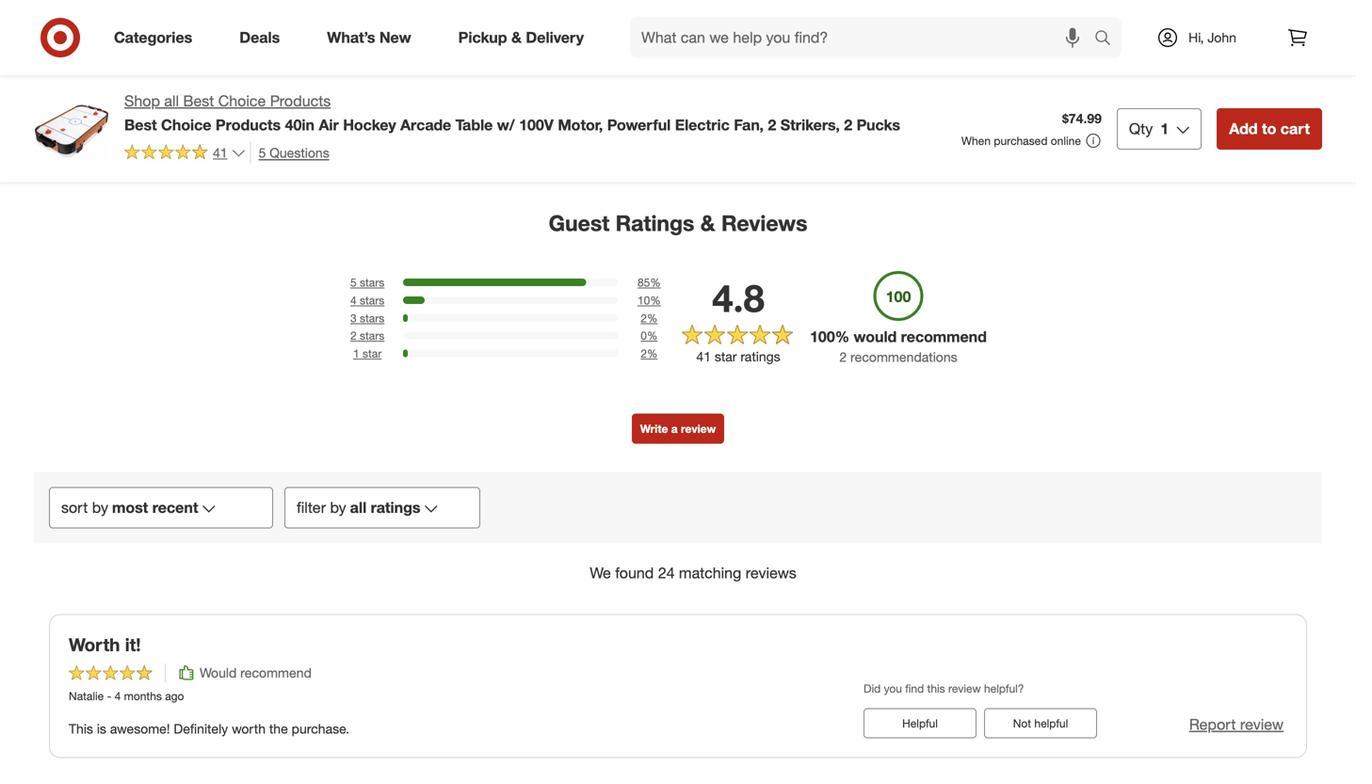 Task type: locate. For each thing, give the bounding box(es) containing it.
2 lego from the left
[[622, 15, 657, 31]]

stars for 2 stars
[[360, 329, 385, 343]]

all right filter
[[350, 499, 367, 517]]

deals
[[239, 28, 280, 47]]

recommend inside '100 % would recommend 2 recommendations'
[[901, 328, 987, 346]]

sponsored inside vtech kidizoom smartwatch dx3 - purple sponsored
[[814, 48, 870, 62]]

most
[[112, 499, 148, 517]]

stars for 4 stars
[[360, 293, 385, 307]]

recommend up recommendations
[[901, 328, 987, 346]]

the
[[269, 721, 288, 737]]

10308
[[276, 31, 313, 48]]

1 down 2 stars
[[353, 347, 360, 361]]

taco left vs
[[1198, 15, 1226, 31]]

2 left recommendations
[[840, 349, 847, 366]]

1 gears! from the left
[[1006, 31, 1045, 48]]

1 horizontal spatial star
[[715, 348, 737, 365]]

lego inside lego holiday main street 10308 building set
[[237, 15, 273, 31]]

all
[[164, 92, 179, 110], [350, 499, 367, 517]]

game inside "dolphin hat games 800 pound gorilla card game"
[[545, 31, 581, 48]]

shop
[[124, 92, 160, 110]]

1 horizontal spatial 5
[[350, 276, 357, 290]]

0 vertical spatial review
[[681, 422, 716, 436]]

1 horizontal spatial game
[[545, 31, 581, 48]]

0 vertical spatial 5
[[259, 144, 266, 161]]

0 horizontal spatial star
[[363, 347, 382, 361]]

construction
[[1083, 48, 1159, 64]]

stars up 1 star
[[360, 329, 385, 343]]

sponsored down "cat" at the left top of the page
[[45, 48, 101, 62]]

- inside vtech kidizoom smartwatch dx3 - purple sponsored
[[917, 31, 922, 48]]

holiday
[[276, 15, 321, 31]]

2 horizontal spatial review
[[1240, 716, 1284, 734]]

burrito
[[1246, 15, 1286, 31]]

best down shop
[[124, 116, 157, 134]]

card
[[80, 31, 108, 48], [513, 31, 542, 48], [1315, 31, 1344, 48]]

stars down 5 stars on the left
[[360, 293, 385, 307]]

0 horizontal spatial choice
[[161, 116, 211, 134]]

star down 4.8 at the right
[[715, 348, 737, 365]]

1 vertical spatial 5
[[350, 276, 357, 290]]

0 vertical spatial 2 %
[[641, 311, 658, 325]]

85
[[638, 276, 650, 290]]

by right sort in the left bottom of the page
[[92, 499, 108, 517]]

mega
[[1006, 48, 1039, 64]]

game inside taco cat goat cheese pizza card game sponsored
[[112, 31, 148, 48]]

review right report
[[1240, 716, 1284, 734]]

all right shop
[[164, 92, 179, 110]]

review inside write a review button
[[681, 422, 716, 436]]

sponsored
[[45, 48, 101, 62], [814, 48, 870, 62], [622, 64, 677, 78], [1006, 64, 1062, 78], [1198, 64, 1254, 78]]

star for 1
[[363, 347, 382, 361]]

1 horizontal spatial gears!
[[1048, 31, 1087, 48]]

art
[[661, 15, 686, 31]]

2 % down 0 %
[[641, 347, 658, 361]]

set right building
[[368, 31, 388, 48]]

stars up the 4 stars
[[360, 276, 385, 290]]

4 up '3'
[[350, 293, 357, 307]]

sponsored down anniversary
[[1198, 64, 1254, 78]]

41 star ratings
[[696, 348, 781, 365]]

lego inside lego art hokusai – the great wave wall art adults set 31208 sponsored
[[622, 15, 657, 31]]

1 star
[[353, 347, 382, 361]]

%
[[650, 276, 661, 290], [650, 293, 661, 307], [647, 311, 658, 325], [835, 328, 850, 346], [647, 329, 658, 343], [647, 347, 658, 361]]

review right "a"
[[681, 422, 716, 436]]

dolphin hat games 800 pound gorilla card game link
[[429, 0, 584, 62]]

41
[[213, 144, 228, 161], [696, 348, 711, 365]]

1 horizontal spatial lego
[[622, 15, 657, 31]]

set left the 31208
[[663, 48, 683, 64]]

2 right fan, on the top of the page
[[768, 116, 776, 134]]

stars down the 4 stars
[[360, 311, 385, 325]]

set left builds
[[1006, 64, 1026, 81]]

qty
[[1129, 119, 1153, 138]]

the
[[752, 15, 774, 31]]

1 lego from the left
[[237, 15, 273, 31]]

1 vertical spatial 4
[[115, 690, 121, 704]]

0 horizontal spatial card
[[80, 31, 108, 48]]

1 vertical spatial review
[[948, 682, 981, 696]]

1 vertical spatial -
[[107, 690, 111, 704]]

1 horizontal spatial card
[[513, 31, 542, 48]]

taco left "cat" at the left top of the page
[[45, 15, 73, 31]]

air
[[319, 116, 339, 134]]

1 2 % from the top
[[641, 311, 658, 325]]

0 vertical spatial 4
[[350, 293, 357, 307]]

reviews
[[721, 210, 808, 237]]

2 2 % from the top
[[641, 347, 658, 361]]

3 gears! from the left
[[1091, 31, 1129, 48]]

5
[[259, 144, 266, 161], [350, 276, 357, 290]]

41 for 41
[[213, 144, 228, 161]]

vtech kidizoom smartwatch dx3 - purple sponsored
[[814, 15, 964, 62]]

2 taco from the left
[[1198, 15, 1226, 31]]

2 horizontal spatial gears!
[[1091, 31, 1129, 48]]

taco inside taco cat goat cheese pizza card game sponsored
[[45, 15, 73, 31]]

2 % down 10 % on the left of the page
[[641, 311, 658, 325]]

3 card from the left
[[1315, 31, 1344, 48]]

0 horizontal spatial 41
[[213, 144, 228, 161]]

review right this
[[948, 682, 981, 696]]

What can we help you find? suggestions appear below search field
[[630, 17, 1099, 58]]

filter by all ratings
[[297, 499, 421, 517]]

card inside taco cat goat cheese pizza card game sponsored
[[80, 31, 108, 48]]

lego up the adults
[[622, 15, 657, 31]]

& inside pickup & delivery link
[[511, 28, 522, 47]]

1 by from the left
[[92, 499, 108, 517]]

2 by from the left
[[330, 499, 346, 517]]

4 left months
[[115, 690, 121, 704]]

choice
[[218, 92, 266, 110], [161, 116, 211, 134]]

0 horizontal spatial 1
[[353, 347, 360, 361]]

purple
[[926, 31, 964, 48]]

star for 41
[[715, 348, 737, 365]]

1 horizontal spatial set
[[663, 48, 683, 64]]

1 horizontal spatial 4
[[350, 293, 357, 307]]

by right filter
[[330, 499, 346, 517]]

100 % would recommend 2 recommendations
[[810, 328, 987, 366]]

definitely
[[174, 721, 228, 737]]

1 card from the left
[[80, 31, 108, 48]]

1 right qty
[[1161, 119, 1169, 138]]

best
[[183, 92, 214, 110], [124, 116, 157, 134]]

hokusai
[[689, 15, 737, 31]]

1 horizontal spatial &
[[701, 210, 715, 237]]

ratings down 4.8 at the right
[[741, 348, 781, 365]]

products up 40in
[[270, 92, 331, 110]]

a
[[671, 422, 678, 436]]

deals link
[[223, 17, 304, 58]]

choice down the street
[[218, 92, 266, 110]]

2 card from the left
[[513, 31, 542, 48]]

filter
[[297, 499, 326, 517]]

worth it!
[[69, 634, 141, 656]]

lego left 10308
[[237, 15, 273, 31]]

2
[[768, 116, 776, 134], [844, 116, 853, 134], [641, 311, 647, 325], [350, 329, 357, 343], [641, 347, 647, 361], [840, 349, 847, 366]]

1 horizontal spatial taco
[[1198, 15, 1226, 31]]

1 horizontal spatial -
[[917, 31, 922, 48]]

0 horizontal spatial &
[[511, 28, 522, 47]]

pound
[[429, 31, 468, 48]]

1 taco from the left
[[45, 15, 73, 31]]

guest
[[549, 210, 610, 237]]

- right dx3
[[917, 31, 922, 48]]

0 horizontal spatial 4
[[115, 690, 121, 704]]

2 stars
[[350, 329, 385, 343]]

1 horizontal spatial recommend
[[901, 328, 987, 346]]

taco inside taco vs burrito 5th anniversary edition card game sponsored
[[1198, 15, 1226, 31]]

41 up write a review
[[696, 348, 711, 365]]

would recommend
[[200, 665, 312, 682]]

0 vertical spatial all
[[164, 92, 179, 110]]

questions
[[270, 144, 329, 161]]

recommendations
[[851, 349, 958, 366]]

card for anniversary
[[1315, 31, 1344, 48]]

recommend up the
[[240, 665, 312, 682]]

star
[[363, 347, 382, 361], [715, 348, 737, 365]]

we found 24 matching reviews
[[590, 564, 797, 583]]

months
[[124, 690, 162, 704]]

1 vertical spatial &
[[701, 210, 715, 237]]

star down 2 stars
[[363, 347, 382, 361]]

5 left questions
[[259, 144, 266, 161]]

vtech
[[814, 15, 850, 31]]

0 vertical spatial best
[[183, 92, 214, 110]]

best up 41 link
[[183, 92, 214, 110]]

0 horizontal spatial 5
[[259, 144, 266, 161]]

choice up 41 link
[[161, 116, 211, 134]]

0 horizontal spatial lego
[[237, 15, 273, 31]]

1 vertical spatial ratings
[[371, 499, 421, 517]]

by for filter by
[[330, 499, 346, 517]]

2 down 0
[[641, 347, 647, 361]]

100
[[810, 328, 835, 346]]

4.8
[[712, 275, 765, 321]]

stars
[[360, 276, 385, 290], [360, 293, 385, 307], [360, 311, 385, 325], [360, 329, 385, 343]]

0 horizontal spatial by
[[92, 499, 108, 517]]

hat
[[478, 15, 499, 31]]

would
[[854, 328, 897, 346]]

cheese
[[133, 15, 178, 31]]

0 horizontal spatial all
[[164, 92, 179, 110]]

sponsored down "great"
[[622, 64, 677, 78]]

cat
[[76, 15, 97, 31]]

this
[[927, 682, 945, 696]]

1 horizontal spatial 1
[[1161, 119, 1169, 138]]

0 vertical spatial ratings
[[741, 348, 781, 365]]

1 stars from the top
[[360, 276, 385, 290]]

5 for 5 questions
[[259, 144, 266, 161]]

1
[[1161, 119, 1169, 138], [353, 347, 360, 361]]

gears!
[[1006, 31, 1045, 48], [1048, 31, 1087, 48], [1091, 31, 1129, 48]]

&
[[511, 28, 522, 47], [701, 210, 715, 237]]

0 vertical spatial choice
[[218, 92, 266, 110]]

card inside "dolphin hat games 800 pound gorilla card game"
[[513, 31, 542, 48]]

0 horizontal spatial game
[[112, 31, 148, 48]]

1 vertical spatial 41
[[696, 348, 711, 365]]

41 link
[[124, 142, 246, 165]]

5 up the 4 stars
[[350, 276, 357, 290]]

2 horizontal spatial game
[[1198, 48, 1234, 64]]

1 horizontal spatial all
[[350, 499, 367, 517]]

2 vertical spatial review
[[1240, 716, 1284, 734]]

card inside taco vs burrito 5th anniversary edition card game sponsored
[[1315, 31, 1344, 48]]

1 vertical spatial recommend
[[240, 665, 312, 682]]

2 horizontal spatial card
[[1315, 31, 1344, 48]]

0 vertical spatial recommend
[[901, 328, 987, 346]]

game inside taco vs burrito 5th anniversary edition card game sponsored
[[1198, 48, 1234, 64]]

0 vertical spatial &
[[511, 28, 522, 47]]

3 stars from the top
[[360, 311, 385, 325]]

sponsored down vtech
[[814, 48, 870, 62]]

ratings right filter
[[371, 499, 421, 517]]

dolphin
[[429, 15, 475, 31]]

1 horizontal spatial 41
[[696, 348, 711, 365]]

did
[[864, 682, 881, 696]]

1 vertical spatial all
[[350, 499, 367, 517]]

1 vertical spatial 2 %
[[641, 347, 658, 361]]

art
[[722, 31, 739, 48]]

0 horizontal spatial review
[[681, 422, 716, 436]]

0 horizontal spatial gears!
[[1006, 31, 1045, 48]]

1 horizontal spatial by
[[330, 499, 346, 517]]

set inside lego holiday main street 10308 building set
[[368, 31, 388, 48]]

4 stars from the top
[[360, 329, 385, 343]]

reviews
[[746, 564, 797, 583]]

0 vertical spatial 41
[[213, 144, 228, 161]]

learning resources gears! gears! gears! mega builds construction set
[[1006, 15, 1159, 81]]

- right natalie
[[107, 690, 111, 704]]

hockey
[[343, 116, 396, 134]]

pucks
[[857, 116, 900, 134]]

motor,
[[558, 116, 603, 134]]

ratings
[[741, 348, 781, 365], [371, 499, 421, 517]]

41 left 5 questions link
[[213, 144, 228, 161]]

1 horizontal spatial review
[[948, 682, 981, 696]]

0 vertical spatial -
[[917, 31, 922, 48]]

it!
[[125, 634, 141, 656]]

0 horizontal spatial taco
[[45, 15, 73, 31]]

game for dolphin
[[545, 31, 581, 48]]

games
[[503, 15, 545, 31]]

1 vertical spatial best
[[124, 116, 157, 134]]

2 stars from the top
[[360, 293, 385, 307]]

taco
[[45, 15, 73, 31], [1198, 15, 1226, 31]]

-
[[917, 31, 922, 48], [107, 690, 111, 704]]

lego for lego holiday main street 10308 building set
[[237, 15, 273, 31]]

products up 5 questions link
[[216, 116, 281, 134]]

2 horizontal spatial set
[[1006, 64, 1026, 81]]

0 horizontal spatial set
[[368, 31, 388, 48]]



Task type: vqa. For each thing, say whether or not it's contained in the screenshot.


Task type: describe. For each thing, give the bounding box(es) containing it.
% for 2 stars
[[647, 329, 658, 343]]

what's new link
[[311, 17, 435, 58]]

purchased
[[994, 134, 1048, 148]]

taco for taco vs burrito 5th anniversary edition card game
[[1198, 15, 1226, 31]]

game for taco
[[1198, 48, 1234, 64]]

recent
[[152, 499, 198, 517]]

pizza
[[45, 31, 76, 48]]

image of best choice products 40in air hockey arcade table w/ 100v motor, powerful electric fan, 2 strikers, 2 pucks image
[[34, 90, 109, 166]]

add to cart
[[1229, 119, 1310, 138]]

online
[[1051, 134, 1081, 148]]

2 left pucks
[[844, 116, 853, 134]]

0 %
[[641, 329, 658, 343]]

categories link
[[98, 17, 216, 58]]

shop all best choice products best choice products 40in air hockey arcade table w/ 100v motor, powerful electric fan, 2 strikers, 2 pucks
[[124, 92, 900, 134]]

did you find this review helpful?
[[864, 682, 1024, 696]]

hi,
[[1189, 29, 1204, 46]]

wave
[[658, 31, 690, 48]]

all inside shop all best choice products best choice products 40in air hockey arcade table w/ 100v motor, powerful electric fan, 2 strikers, 2 pucks
[[164, 92, 179, 110]]

taco vs burrito 5th anniversary edition card game sponsored
[[1198, 15, 1344, 78]]

lego holiday main street 10308 building set link
[[237, 0, 392, 62]]

1 vertical spatial 1
[[353, 347, 360, 361]]

0
[[641, 329, 647, 343]]

helpful
[[902, 717, 938, 731]]

1 horizontal spatial best
[[183, 92, 214, 110]]

% for 1 star
[[647, 347, 658, 361]]

not helpful button
[[984, 709, 1097, 739]]

is
[[97, 721, 106, 737]]

helpful
[[1035, 717, 1068, 731]]

electric
[[675, 116, 730, 134]]

add
[[1229, 119, 1258, 138]]

5 questions link
[[250, 142, 329, 164]]

sponsored inside taco vs burrito 5th anniversary edition card game sponsored
[[1198, 64, 1254, 78]]

report
[[1190, 716, 1236, 734]]

set inside learning resources gears! gears! gears! mega builds construction set
[[1006, 64, 1026, 81]]

dolphin hat games 800 pound gorilla card game
[[429, 15, 581, 48]]

set inside lego art hokusai – the great wave wall art adults set 31208 sponsored
[[663, 48, 683, 64]]

add to cart button
[[1217, 108, 1322, 150]]

w/
[[497, 116, 515, 134]]

lego art hokusai – the great wave wall art adults set 31208 sponsored
[[622, 15, 774, 78]]

natalie
[[69, 690, 104, 704]]

0 vertical spatial 1
[[1161, 119, 1169, 138]]

report review button
[[1190, 714, 1284, 736]]

5 stars
[[350, 276, 385, 290]]

2 inside '100 % would recommend 2 recommendations'
[[840, 349, 847, 366]]

3
[[350, 311, 357, 325]]

guest ratings & reviews
[[549, 210, 808, 237]]

$74.99
[[1062, 110, 1102, 127]]

2 % for stars
[[641, 311, 658, 325]]

2 up 0
[[641, 311, 647, 325]]

qty 1
[[1129, 119, 1169, 138]]

% for 3 stars
[[647, 311, 658, 325]]

adults
[[622, 48, 659, 64]]

resources
[[1061, 15, 1124, 31]]

85 %
[[638, 276, 661, 290]]

sort
[[61, 499, 88, 517]]

write
[[640, 422, 668, 436]]

0 horizontal spatial -
[[107, 690, 111, 704]]

helpful button
[[864, 709, 977, 739]]

0 horizontal spatial ratings
[[371, 499, 421, 517]]

kidizoom
[[853, 15, 910, 31]]

2 down '3'
[[350, 329, 357, 343]]

vs
[[1229, 15, 1242, 31]]

smartwatch
[[814, 31, 885, 48]]

lego for lego art hokusai – the great wave wall art adults set 31208 sponsored
[[622, 15, 657, 31]]

we
[[590, 564, 611, 583]]

5 for 5 stars
[[350, 276, 357, 290]]

sponsored down learning
[[1006, 64, 1062, 78]]

% for 5 stars
[[650, 276, 661, 290]]

1 horizontal spatial choice
[[218, 92, 266, 110]]

would
[[200, 665, 237, 682]]

natalie - 4 months ago
[[69, 690, 184, 704]]

taco cat goat cheese pizza card game sponsored
[[45, 15, 178, 62]]

–
[[741, 15, 749, 31]]

0 horizontal spatial best
[[124, 116, 157, 134]]

great
[[622, 31, 654, 48]]

41 for 41 star ratings
[[696, 348, 711, 365]]

ago
[[165, 690, 184, 704]]

lego holiday main street 10308 building set
[[237, 15, 388, 48]]

stars for 5 stars
[[360, 276, 385, 290]]

ratings
[[616, 210, 695, 237]]

sponsored inside taco cat goat cheese pizza card game sponsored
[[45, 48, 101, 62]]

write a review button
[[632, 414, 725, 444]]

sort by most recent
[[61, 499, 198, 517]]

search
[[1086, 30, 1131, 49]]

hi, john
[[1189, 29, 1237, 46]]

street
[[237, 31, 273, 48]]

% for 4 stars
[[650, 293, 661, 307]]

awesome!
[[110, 721, 170, 737]]

1 vertical spatial products
[[216, 116, 281, 134]]

this
[[69, 721, 93, 737]]

0 horizontal spatial recommend
[[240, 665, 312, 682]]

purchase.
[[292, 721, 349, 737]]

builds
[[1043, 48, 1080, 64]]

0 vertical spatial products
[[270, 92, 331, 110]]

1 horizontal spatial ratings
[[741, 348, 781, 365]]

review inside report review button
[[1240, 716, 1284, 734]]

2 gears! from the left
[[1048, 31, 1087, 48]]

building
[[317, 31, 365, 48]]

card for pound
[[513, 31, 542, 48]]

5th
[[1290, 15, 1309, 31]]

cart
[[1281, 119, 1310, 138]]

% inside '100 % would recommend 2 recommendations'
[[835, 328, 850, 346]]

to
[[1262, 119, 1277, 138]]

pickup
[[458, 28, 507, 47]]

helpful?
[[984, 682, 1024, 696]]

when purchased online
[[962, 134, 1081, 148]]

10
[[638, 293, 650, 307]]

10 %
[[638, 293, 661, 307]]

matching
[[679, 564, 742, 583]]

2 % for star
[[641, 347, 658, 361]]

write a review
[[640, 422, 716, 436]]

report review
[[1190, 716, 1284, 734]]

by for sort by
[[92, 499, 108, 517]]

1 vertical spatial choice
[[161, 116, 211, 134]]

stars for 3 stars
[[360, 311, 385, 325]]

taco for taco cat goat cheese pizza card game
[[45, 15, 73, 31]]

search button
[[1086, 17, 1131, 62]]

wall
[[694, 31, 718, 48]]

sponsored inside lego art hokusai – the great wave wall art adults set 31208 sponsored
[[622, 64, 677, 78]]



